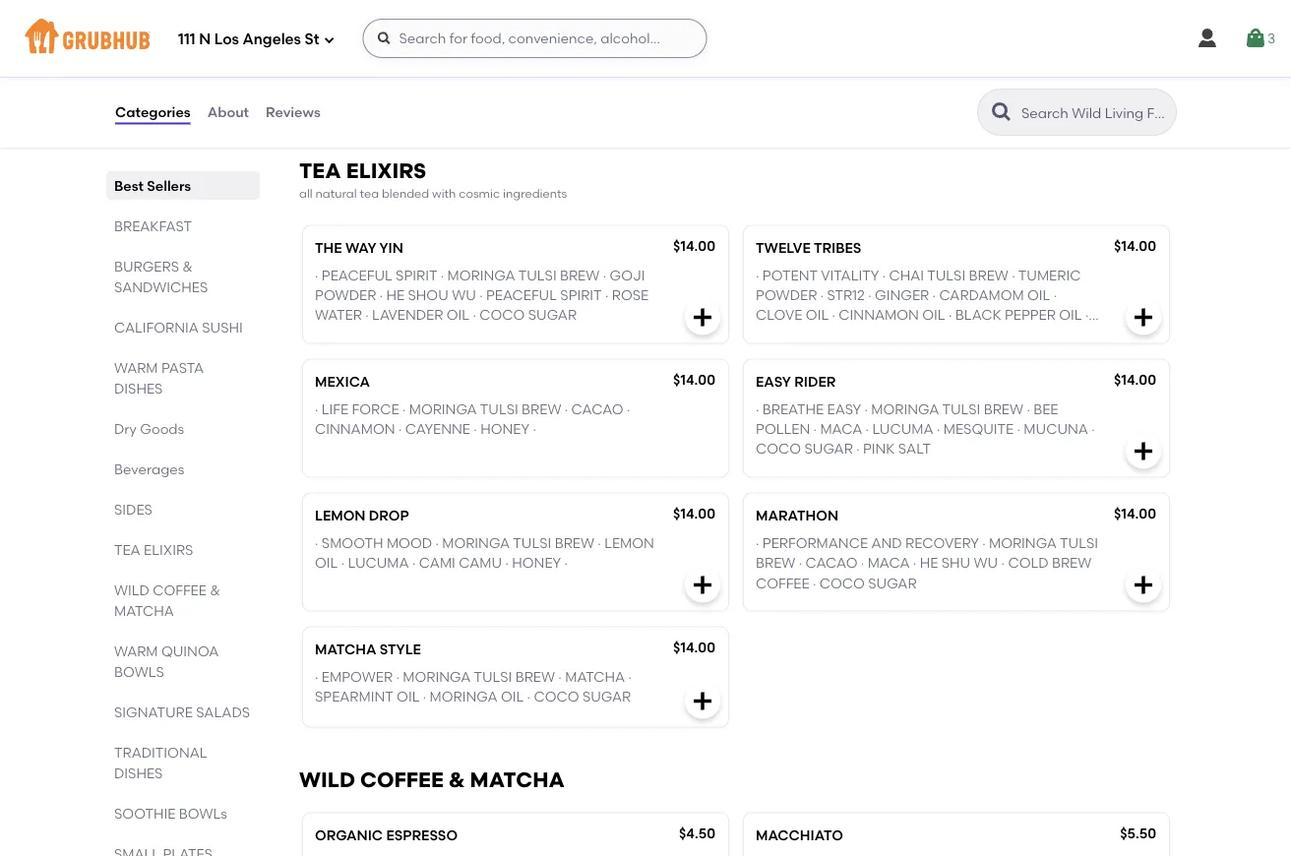 Task type: vqa. For each thing, say whether or not it's contained in the screenshot.
the Dry Goods tab
yes



Task type: locate. For each thing, give the bounding box(es) containing it.
wild up organic
[[299, 768, 355, 793]]

he up the lavender
[[386, 287, 405, 304]]

marathon
[[756, 507, 839, 524]]

2 powder from the left
[[756, 287, 817, 304]]

0 vertical spatial cinnamon
[[839, 307, 919, 324]]

str12
[[827, 287, 865, 304]]

black
[[956, 307, 1002, 324]]

2 warm from the top
[[114, 643, 158, 660]]

powder for water
[[315, 287, 376, 304]]

1 vertical spatial dishes
[[114, 765, 163, 782]]

powder
[[315, 287, 376, 304], [756, 287, 817, 304]]

search icon image
[[990, 100, 1014, 124]]

coco inside · performance and recovery ·  moringa tulsi brew · cacao · maca · he shu wu · cold brew coffee · coco sugar
[[820, 575, 865, 592]]

1 vertical spatial he
[[920, 555, 938, 572]]

blended
[[382, 186, 429, 201]]

$14.00 for · potent vitality ·  chai tulsi brew · tumeric powder · str12 · ginger · cardamom oil · clove oil · cinnamon oil · black pepper oil · honey
[[1114, 237, 1157, 254]]

wild coffee & matcha inside tab
[[114, 582, 220, 619]]

dishes down the traditional
[[114, 765, 163, 782]]

coffee
[[756, 575, 810, 592], [153, 582, 207, 598], [360, 768, 444, 793]]

svg image
[[323, 34, 335, 46], [691, 306, 715, 330], [1132, 306, 1156, 330], [691, 574, 715, 598], [1132, 574, 1156, 598]]

coco
[[480, 307, 525, 324], [756, 441, 801, 458], [820, 575, 865, 592], [534, 689, 579, 706]]

maca down breathe
[[820, 421, 863, 438]]

powder inside · peaceful spirit ·  moringa tulsi brew · goji powder · he shou wu · peaceful spirit · rose water · lavender oil · coco sugar
[[315, 287, 376, 304]]

matcha inside · empower ·   moringa tulsi brew · matcha · spearmint oil · moringa oil · coco sugar
[[565, 669, 625, 686]]

0 vertical spatial elixirs
[[346, 159, 426, 184]]

warm inside warm pasta dishes
[[114, 359, 158, 376]]

beverages tab
[[114, 459, 252, 479]]

1 horizontal spatial &
[[210, 582, 220, 598]]

peaceful right shou
[[486, 287, 557, 304]]

reviews
[[266, 104, 321, 120]]

peaceful down the way yin
[[322, 267, 393, 284]]

· breathe easy ·   moringa tulsi brew · bee pollen · maca · lucuma · mesquite · mucuna · coco sugar · pink salt
[[756, 401, 1095, 458]]

svg image for brew
[[1132, 574, 1156, 598]]

cacao
[[572, 401, 624, 418], [806, 555, 858, 572]]

warm up bowls at bottom
[[114, 643, 158, 660]]

warm down california
[[114, 359, 158, 376]]

warm inside warm quinoa bowls
[[114, 643, 158, 660]]

2 horizontal spatial coffee
[[756, 575, 810, 592]]

$14.00 for · performance and recovery ·  moringa tulsi brew · cacao · maca · he shu wu · cold brew coffee · coco sugar
[[1114, 505, 1157, 522]]

cacao inside · performance and recovery ·  moringa tulsi brew · cacao · maca · he shu wu · cold brew coffee · coco sugar
[[806, 555, 858, 572]]

elixirs inside tab
[[144, 541, 193, 558]]

0 horizontal spatial spirit
[[396, 267, 437, 284]]

elixirs down "sides" tab
[[144, 541, 193, 558]]

0 horizontal spatial maca
[[820, 421, 863, 438]]

sugar inside · empower ·   moringa tulsi brew · matcha · spearmint oil · moringa oil · coco sugar
[[583, 689, 631, 706]]

0 vertical spatial wu
[[452, 287, 476, 304]]

wild coffee & matcha down tea elixirs
[[114, 582, 220, 619]]

he inside · performance and recovery ·  moringa tulsi brew · cacao · maca · he shu wu · cold brew coffee · coco sugar
[[920, 555, 938, 572]]

main navigation navigation
[[0, 0, 1291, 77]]

elixirs inside "tea elixirs all natural tea blended with cosmic ingredients"
[[346, 159, 426, 184]]

tulsi inside · life force ·  moringa tulsi brew · cacao · cinnamon · cayenne · honey ·
[[480, 401, 519, 418]]

brew inside · potent vitality ·  chai tulsi brew · tumeric powder · str12 · ginger · cardamom oil · clove oil · cinnamon oil · black pepper oil · honey
[[969, 267, 1009, 284]]

& inside "burgers & sandwiches"
[[182, 258, 193, 275]]

walnut sausage
[[315, 43, 426, 60]]

1 vertical spatial cinnamon
[[315, 421, 395, 438]]

powder up the water
[[315, 287, 376, 304]]

1 horizontal spatial peaceful
[[486, 287, 557, 304]]

0 horizontal spatial wild
[[114, 582, 150, 598]]

wild coffee & matcha up espresso
[[299, 768, 565, 793]]

2 vertical spatial honey
[[512, 555, 561, 572]]

soothie bowls
[[114, 805, 227, 822]]

maca inside · performance and recovery ·  moringa tulsi brew · cacao · maca · he shu wu · cold brew coffee · coco sugar
[[868, 555, 910, 572]]

1 vertical spatial cacao
[[806, 555, 858, 572]]

wild down tea elixirs
[[114, 582, 150, 598]]

tulsi for ginger
[[927, 267, 966, 284]]

yin
[[379, 239, 403, 256]]

cardamom
[[939, 287, 1024, 304]]

warm pasta dishes tab
[[114, 357, 252, 399]]

tulsi inside · smooth mood ·   moringa tulsi brew · lemon oil · lucuma · cami camu · honey ·
[[513, 535, 552, 552]]

salt
[[899, 441, 931, 458]]

0 horizontal spatial he
[[386, 287, 405, 304]]

0 vertical spatial wild coffee & matcha
[[114, 582, 220, 619]]

1 warm from the top
[[114, 359, 158, 376]]

warm
[[114, 359, 158, 376], [114, 643, 158, 660]]

tulsi inside · peaceful spirit ·  moringa tulsi brew · goji powder · he shou wu · peaceful spirit · rose water · lavender oil · coco sugar
[[518, 267, 557, 284]]

cinnamon down ginger
[[839, 307, 919, 324]]

1 horizontal spatial tea
[[299, 159, 341, 184]]

0 vertical spatial cacao
[[572, 401, 624, 418]]

1 horizontal spatial wild
[[299, 768, 355, 793]]

mexica
[[315, 373, 370, 390]]

elixirs up "tea" in the left of the page
[[346, 159, 426, 184]]

he inside · peaceful spirit ·  moringa tulsi brew · goji powder · he shou wu · peaceful spirit · rose water · lavender oil · coco sugar
[[386, 287, 405, 304]]

& up espresso
[[449, 768, 465, 793]]

tulsi inside · performance and recovery ·  moringa tulsi brew · cacao · maca · he shu wu · cold brew coffee · coco sugar
[[1060, 535, 1099, 552]]

1 horizontal spatial powder
[[756, 287, 817, 304]]

warm for warm quinoa bowls
[[114, 643, 158, 660]]

2 dishes from the top
[[114, 765, 163, 782]]

0 vertical spatial lucuma
[[873, 421, 934, 438]]

maca down and
[[868, 555, 910, 572]]

elixirs for tea elixirs
[[144, 541, 193, 558]]

lemon inside · smooth mood ·   moringa tulsi brew · lemon oil · lucuma · cami camu · honey ·
[[605, 535, 654, 552]]

coffee up organic espresso
[[360, 768, 444, 793]]

0 horizontal spatial cinnamon
[[315, 421, 395, 438]]

wu right shou
[[452, 287, 476, 304]]

0 vertical spatial easy
[[756, 373, 791, 390]]

1 vertical spatial lemon
[[605, 535, 654, 552]]

0 horizontal spatial lucuma
[[348, 555, 409, 572]]

1 horizontal spatial coffee
[[360, 768, 444, 793]]

easy up breathe
[[756, 373, 791, 390]]

1 dishes from the top
[[114, 380, 163, 397]]

honey right "cayenne"
[[480, 421, 530, 438]]

0 horizontal spatial coffee
[[153, 582, 207, 598]]

0 vertical spatial &
[[182, 258, 193, 275]]

espresso
[[386, 827, 458, 844]]

1 vertical spatial wild coffee & matcha
[[299, 768, 565, 793]]

1 horizontal spatial cacao
[[806, 555, 858, 572]]

about button
[[206, 77, 250, 148]]

reviews button
[[265, 77, 322, 148]]

wu right the shu
[[974, 555, 998, 572]]

ingredients
[[503, 186, 567, 201]]

soothie
[[114, 805, 176, 822]]

peaceful
[[322, 267, 393, 284], [486, 287, 557, 304]]

brew inside · life force ·  moringa tulsi brew · cacao · cinnamon · cayenne · honey ·
[[522, 401, 562, 418]]

0 horizontal spatial peaceful
[[322, 267, 393, 284]]

tea up 'all'
[[299, 159, 341, 184]]

tea down sides
[[114, 541, 140, 558]]

111
[[178, 31, 196, 48]]

1 vertical spatial lucuma
[[348, 555, 409, 572]]

1 horizontal spatial lucuma
[[873, 421, 934, 438]]

1 vertical spatial maca
[[868, 555, 910, 572]]

& down tea elixirs tab
[[210, 582, 220, 598]]

1 horizontal spatial easy
[[827, 401, 861, 418]]

0 vertical spatial lemon
[[315, 507, 366, 524]]

Search Wild Living Foods search field
[[1020, 103, 1170, 122]]

sides tab
[[114, 499, 252, 520]]

0 horizontal spatial tea
[[114, 541, 140, 558]]

signature salads tab
[[114, 702, 252, 723]]

powder down potent on the top
[[756, 287, 817, 304]]

1 vertical spatial honey
[[480, 421, 530, 438]]

goji
[[610, 267, 645, 284]]

1 horizontal spatial maca
[[868, 555, 910, 572]]

spirit
[[396, 267, 437, 284], [560, 287, 602, 304]]

0 vertical spatial dishes
[[114, 380, 163, 397]]

honey inside · smooth mood ·   moringa tulsi brew · lemon oil · lucuma · cami camu · honey ·
[[512, 555, 561, 572]]

tulsi inside · potent vitality ·  chai tulsi brew · tumeric powder · str12 · ginger · cardamom oil · clove oil · cinnamon oil · black pepper oil · honey
[[927, 267, 966, 284]]

coffee inside · performance and recovery ·  moringa tulsi brew · cacao · maca · he shu wu · cold brew coffee · coco sugar
[[756, 575, 810, 592]]

wild coffee & matcha tab
[[114, 580, 252, 621]]

1 horizontal spatial cinnamon
[[839, 307, 919, 324]]

2 vertical spatial &
[[449, 768, 465, 793]]

tulsi inside · empower ·   moringa tulsi brew · matcha · spearmint oil · moringa oil · coco sugar
[[474, 669, 512, 686]]

tea elixirs all natural tea blended with cosmic ingredients
[[299, 159, 567, 201]]

dishes up dry goods
[[114, 380, 163, 397]]

all
[[299, 186, 313, 201]]

2 horizontal spatial &
[[449, 768, 465, 793]]

maca for easy
[[820, 421, 863, 438]]

0 horizontal spatial powder
[[315, 287, 376, 304]]

oil
[[1028, 287, 1051, 304], [447, 307, 470, 324], [806, 307, 829, 324], [923, 307, 946, 324], [1059, 307, 1082, 324], [315, 555, 338, 572], [397, 689, 420, 706], [501, 689, 524, 706]]

spirit left rose
[[560, 287, 602, 304]]

he down the recovery
[[920, 555, 938, 572]]

0 horizontal spatial wu
[[452, 287, 476, 304]]

easy down rider
[[827, 401, 861, 418]]

style
[[380, 641, 421, 658]]

· smooth mood ·   moringa tulsi brew · lemon oil · lucuma · cami camu · honey ·
[[315, 535, 654, 572]]

1 vertical spatial spirit
[[560, 287, 602, 304]]

dry goods tab
[[114, 418, 252, 439]]

coffee down tea elixirs tab
[[153, 582, 207, 598]]

brew inside · empower ·   moringa tulsi brew · matcha · spearmint oil · moringa oil · coco sugar
[[515, 669, 555, 686]]

tea
[[299, 159, 341, 184], [114, 541, 140, 558]]

soothie bowls tab
[[114, 803, 252, 824]]

1 vertical spatial &
[[210, 582, 220, 598]]

honey down 'clove'
[[756, 327, 805, 344]]

los
[[214, 31, 239, 48]]

warm quinoa bowls tab
[[114, 641, 252, 682]]

easy
[[756, 373, 791, 390], [827, 401, 861, 418]]

1 powder from the left
[[315, 287, 376, 304]]

moringa
[[447, 267, 515, 284], [409, 401, 477, 418], [871, 401, 939, 418], [442, 535, 510, 552], [989, 535, 1057, 552], [403, 669, 471, 686], [430, 689, 498, 706]]

wild inside wild coffee & matcha
[[114, 582, 150, 598]]

1 horizontal spatial lemon
[[605, 535, 654, 552]]

· performance and recovery ·  moringa tulsi brew · cacao · maca · he shu wu · cold brew coffee · coco sugar
[[756, 535, 1099, 592]]

$14.00 for · breathe easy ·   moringa tulsi brew · bee pollen · maca · lucuma · mesquite · mucuna · coco sugar · pink salt
[[1114, 371, 1157, 388]]

3
[[1268, 30, 1276, 47]]

svg image inside the main navigation navigation
[[323, 34, 335, 46]]

0 horizontal spatial easy
[[756, 373, 791, 390]]

tulsi inside · breathe easy ·   moringa tulsi brew · bee pollen · maca · lucuma · mesquite · mucuna · coco sugar · pink salt
[[942, 401, 981, 418]]

honey
[[756, 327, 805, 344], [480, 421, 530, 438], [512, 555, 561, 572]]

1 horizontal spatial wu
[[974, 555, 998, 572]]

1 vertical spatial peaceful
[[486, 287, 557, 304]]

maca inside · breathe easy ·   moringa tulsi brew · bee pollen · maca · lucuma · mesquite · mucuna · coco sugar · pink salt
[[820, 421, 863, 438]]

warm quinoa bowls
[[114, 643, 219, 680]]

1 horizontal spatial he
[[920, 555, 938, 572]]

oil inside · smooth mood ·   moringa tulsi brew · lemon oil · lucuma · cami camu · honey ·
[[315, 555, 338, 572]]

1 horizontal spatial elixirs
[[346, 159, 426, 184]]

breakfast tab
[[114, 216, 252, 236]]

breathe
[[763, 401, 824, 418]]

0 horizontal spatial elixirs
[[144, 541, 193, 558]]

bowls
[[114, 663, 164, 680]]

0 vertical spatial warm
[[114, 359, 158, 376]]

dishes inside warm pasta dishes
[[114, 380, 163, 397]]

pink
[[863, 441, 895, 458]]

& up sandwiches
[[182, 258, 193, 275]]

spirit up shou
[[396, 267, 437, 284]]

traditional dishes
[[114, 744, 207, 782]]

lemon
[[315, 507, 366, 524], [605, 535, 654, 552]]

svg image for rose
[[691, 306, 715, 330]]

dishes
[[114, 380, 163, 397], [114, 765, 163, 782]]

tulsi for wu
[[518, 267, 557, 284]]

easy rider
[[756, 373, 836, 390]]

wild coffee & matcha
[[114, 582, 220, 619], [299, 768, 565, 793]]

lucuma down "smooth"
[[348, 555, 409, 572]]

0 vertical spatial he
[[386, 287, 405, 304]]

sides
[[114, 501, 152, 518]]

tab
[[114, 844, 252, 856]]

0 horizontal spatial &
[[182, 258, 193, 275]]

· life force ·  moringa tulsi brew · cacao · cinnamon · cayenne · honey ·
[[315, 401, 630, 438]]

tulsi
[[518, 267, 557, 284], [927, 267, 966, 284], [480, 401, 519, 418], [942, 401, 981, 418], [513, 535, 552, 552], [1060, 535, 1099, 552], [474, 669, 512, 686]]

mood
[[387, 535, 432, 552]]

1 vertical spatial wu
[[974, 555, 998, 572]]

salads
[[196, 704, 250, 721]]

Search for food, convenience, alcohol... search field
[[363, 19, 707, 58]]

sugar inside · performance and recovery ·  moringa tulsi brew · cacao · maca · he shu wu · cold brew coffee · coco sugar
[[868, 575, 917, 592]]

1 vertical spatial elixirs
[[144, 541, 193, 558]]

brew
[[560, 267, 600, 284], [969, 267, 1009, 284], [522, 401, 562, 418], [984, 401, 1024, 418], [555, 535, 595, 552], [756, 555, 796, 572], [1052, 555, 1092, 572], [515, 669, 555, 686]]

0 vertical spatial spirit
[[396, 267, 437, 284]]

bee
[[1034, 401, 1059, 418]]

coffee down performance
[[756, 575, 810, 592]]

0 horizontal spatial wild coffee & matcha
[[114, 582, 220, 619]]

powder inside · potent vitality ·  chai tulsi brew · tumeric powder · str12 · ginger · cardamom oil · clove oil · cinnamon oil · black pepper oil · honey
[[756, 287, 817, 304]]

shou
[[408, 287, 449, 304]]

$14.00
[[673, 237, 716, 254], [1114, 237, 1157, 254], [673, 371, 716, 388], [1114, 371, 1157, 388], [673, 505, 716, 522], [1114, 505, 1157, 522], [673, 639, 716, 656]]

$14.00 for · smooth mood ·   moringa tulsi brew · lemon oil · lucuma · cami camu · honey ·
[[673, 505, 716, 522]]

honey right camu in the left of the page
[[512, 555, 561, 572]]

&
[[182, 258, 193, 275], [210, 582, 220, 598], [449, 768, 465, 793]]

maca for and
[[868, 555, 910, 572]]

1 vertical spatial easy
[[827, 401, 861, 418]]

mesquite
[[944, 421, 1014, 438]]

moringa inside · smooth mood ·   moringa tulsi brew · lemon oil · lucuma · cami camu · honey ·
[[442, 535, 510, 552]]

1 vertical spatial warm
[[114, 643, 158, 660]]

0 vertical spatial honey
[[756, 327, 805, 344]]

and
[[872, 535, 902, 552]]

tea inside "tea elixirs all natural tea blended with cosmic ingredients"
[[299, 159, 341, 184]]

sandwiches
[[114, 279, 208, 295]]

0 horizontal spatial cacao
[[572, 401, 624, 418]]

0 vertical spatial wild
[[114, 582, 150, 598]]

svg image
[[1196, 27, 1220, 50], [1244, 27, 1268, 50], [376, 31, 392, 46], [691, 81, 715, 105], [1132, 440, 1156, 464], [691, 690, 715, 714]]

1 vertical spatial tea
[[114, 541, 140, 558]]

moringa inside · performance and recovery ·  moringa tulsi brew · cacao · maca · he shu wu · cold brew coffee · coco sugar
[[989, 535, 1057, 552]]

0 vertical spatial maca
[[820, 421, 863, 438]]

tea inside tab
[[114, 541, 140, 558]]

lucuma up salt
[[873, 421, 934, 438]]

twelve tribes
[[756, 239, 862, 256]]

matcha
[[114, 602, 174, 619], [315, 641, 376, 658], [565, 669, 625, 686], [470, 768, 565, 793]]

traditional dishes tab
[[114, 742, 252, 784]]

lucuma
[[873, 421, 934, 438], [348, 555, 409, 572]]

0 vertical spatial tea
[[299, 159, 341, 184]]

cinnamon down life
[[315, 421, 395, 438]]

warm pasta dishes
[[114, 359, 204, 397]]



Task type: describe. For each thing, give the bounding box(es) containing it.
dishes inside traditional dishes
[[114, 765, 163, 782]]

cami
[[419, 555, 456, 572]]

matcha style
[[315, 641, 421, 658]]

warm for warm pasta dishes
[[114, 359, 158, 376]]

breakfast
[[114, 218, 192, 234]]

3 button
[[1244, 21, 1276, 56]]

california sushi
[[114, 319, 243, 336]]

0 vertical spatial peaceful
[[322, 267, 393, 284]]

coco inside · empower ·   moringa tulsi brew · matcha · spearmint oil · moringa oil · coco sugar
[[534, 689, 579, 706]]

moringa inside · life force ·  moringa tulsi brew · cacao · cinnamon · cayenne · honey ·
[[409, 401, 477, 418]]

sushi
[[202, 319, 243, 336]]

recovery
[[906, 535, 979, 552]]

tea elixirs
[[114, 541, 193, 558]]

& inside tab
[[210, 582, 220, 598]]

tribes
[[814, 239, 862, 256]]

water
[[315, 307, 362, 324]]

moringa inside · breathe easy ·   moringa tulsi brew · bee pollen · maca · lucuma · mesquite · mucuna · coco sugar · pink salt
[[871, 401, 939, 418]]

organic
[[315, 827, 383, 844]]

wu inside · performance and recovery ·  moringa tulsi brew · cacao · maca · he shu wu · cold brew coffee · coco sugar
[[974, 555, 998, 572]]

sugar inside · peaceful spirit ·  moringa tulsi brew · goji powder · he shou wu · peaceful spirit · rose water · lavender oil · coco sugar
[[528, 307, 577, 324]]

coffee inside wild coffee & matcha
[[153, 582, 207, 598]]

svg image for clove
[[1132, 306, 1156, 330]]

quinoa
[[161, 643, 219, 660]]

life
[[322, 401, 349, 418]]

california sushi tab
[[114, 317, 252, 338]]

svg image inside 3 button
[[1244, 27, 1268, 50]]

categories button
[[114, 77, 192, 148]]

honey inside · life force ·  moringa tulsi brew · cacao · cinnamon · cayenne · honey ·
[[480, 421, 530, 438]]

tea for tea elixirs
[[114, 541, 140, 558]]

matcha inside tab
[[114, 602, 174, 619]]

spearmint
[[315, 689, 393, 706]]

camu
[[459, 555, 502, 572]]

elixirs for tea elixirs all natural tea blended with cosmic ingredients
[[346, 159, 426, 184]]

$5.50
[[1120, 825, 1157, 842]]

bowls
[[179, 805, 227, 822]]

smooth
[[322, 535, 383, 552]]

organic espresso
[[315, 827, 458, 844]]

rider
[[795, 373, 836, 390]]

111 n los angeles st
[[178, 31, 319, 48]]

dry goods
[[114, 420, 184, 437]]

0 horizontal spatial lemon
[[315, 507, 366, 524]]

1 vertical spatial wild
[[299, 768, 355, 793]]

ginger
[[875, 287, 929, 304]]

oil inside · peaceful spirit ·  moringa tulsi brew · goji powder · he shou wu · peaceful spirit · rose water · lavender oil · coco sugar
[[447, 307, 470, 324]]

burgers
[[114, 258, 179, 275]]

brew inside · smooth mood ·   moringa tulsi brew · lemon oil · lucuma · cami camu · honey ·
[[555, 535, 595, 552]]

force
[[352, 401, 399, 418]]

cold
[[1008, 555, 1049, 572]]

pasta
[[161, 359, 204, 376]]

shu
[[942, 555, 971, 572]]

sellers
[[147, 177, 191, 194]]

cinnamon inside · life force ·  moringa tulsi brew · cacao · cinnamon · cayenne · honey ·
[[315, 421, 395, 438]]

empower
[[322, 669, 393, 686]]

signature salads
[[114, 704, 250, 721]]

brew inside · breathe easy ·   moringa tulsi brew · bee pollen · maca · lucuma · mesquite · mucuna · coco sugar · pink salt
[[984, 401, 1024, 418]]

st
[[305, 31, 319, 48]]

wu inside · peaceful spirit ·  moringa tulsi brew · goji powder · he shou wu · peaceful spirit · rose water · lavender oil · coco sugar
[[452, 287, 476, 304]]

lemon drop
[[315, 507, 409, 524]]

1 horizontal spatial wild coffee & matcha
[[299, 768, 565, 793]]

$4.50
[[679, 825, 716, 842]]

· empower ·   moringa tulsi brew · matcha · spearmint oil · moringa oil · coco sugar
[[315, 669, 632, 706]]

angeles
[[243, 31, 301, 48]]

n
[[199, 31, 211, 48]]

$6.50
[[680, 41, 716, 58]]

tea
[[360, 186, 379, 201]]

clove
[[756, 307, 803, 324]]

tea elixirs tab
[[114, 539, 252, 560]]

performance
[[763, 535, 868, 552]]

tea for tea elixirs all natural tea blended with cosmic ingredients
[[299, 159, 341, 184]]

brew inside · peaceful spirit ·  moringa tulsi brew · goji powder · he shou wu · peaceful spirit · rose water · lavender oil · coco sugar
[[560, 267, 600, 284]]

rose
[[612, 287, 649, 304]]

traditional
[[114, 744, 207, 761]]

tulsi for lucuma
[[942, 401, 981, 418]]

chai
[[889, 267, 924, 284]]

california
[[114, 319, 199, 336]]

way
[[345, 239, 376, 256]]

coco inside · peaceful spirit ·  moringa tulsi brew · goji powder · he shou wu · peaceful spirit · rose water · lavender oil · coco sugar
[[480, 307, 525, 324]]

lucuma inside · breathe easy ·   moringa tulsi brew · bee pollen · maca · lucuma · mesquite · mucuna · coco sugar · pink salt
[[873, 421, 934, 438]]

cayenne
[[405, 421, 470, 438]]

lavender
[[372, 307, 443, 324]]

best sellers tab
[[114, 175, 252, 196]]

walnut
[[315, 43, 363, 60]]

$14.00 for · life force ·  moringa tulsi brew · cacao · cinnamon · cayenne · honey ·
[[673, 371, 716, 388]]

best
[[114, 177, 144, 194]]

sausage
[[367, 43, 426, 60]]

$14.00 for · peaceful spirit ·  moringa tulsi brew · goji powder · he shou wu · peaceful spirit · rose water · lavender oil · coco sugar
[[673, 237, 716, 254]]

burgers & sandwiches tab
[[114, 256, 252, 297]]

tulsi for cami
[[513, 535, 552, 552]]

beverages
[[114, 461, 184, 477]]

· peaceful spirit ·  moringa tulsi brew · goji powder · he shou wu · peaceful spirit · rose water · lavender oil · coco sugar
[[315, 267, 649, 324]]

tulsi for ·
[[480, 401, 519, 418]]

dry
[[114, 420, 137, 437]]

the way yin
[[315, 239, 403, 256]]

tumeric
[[1019, 267, 1081, 284]]

1 horizontal spatial spirit
[[560, 287, 602, 304]]

macchiato
[[756, 827, 844, 844]]

lucuma inside · smooth mood ·   moringa tulsi brew · lemon oil · lucuma · cami camu · honey ·
[[348, 555, 409, 572]]

with
[[432, 186, 456, 201]]

the
[[315, 239, 342, 256]]

· potent vitality ·  chai tulsi brew · tumeric powder · str12 · ginger · cardamom oil · clove oil · cinnamon oil · black pepper oil · honey
[[756, 267, 1089, 344]]

honey inside · potent vitality ·  chai tulsi brew · tumeric powder · str12 · ginger · cardamom oil · clove oil · cinnamon oil · black pepper oil · honey
[[756, 327, 805, 344]]

pepper
[[1005, 307, 1056, 324]]

powder for oil
[[756, 287, 817, 304]]

vitality
[[821, 267, 879, 284]]

cacao inside · life force ·  moringa tulsi brew · cacao · cinnamon · cayenne · honey ·
[[572, 401, 624, 418]]

drop
[[369, 507, 409, 524]]

burgers & sandwiches
[[114, 258, 208, 295]]

best sellers
[[114, 177, 191, 194]]

natural
[[315, 186, 357, 201]]

signature
[[114, 704, 193, 721]]

cinnamon inside · potent vitality ·  chai tulsi brew · tumeric powder · str12 · ginger · cardamom oil · clove oil · cinnamon oil · black pepper oil · honey
[[839, 307, 919, 324]]

categories
[[115, 104, 191, 120]]

sugar inside · breathe easy ·   moringa tulsi brew · bee pollen · maca · lucuma · mesquite · mucuna · coco sugar · pink salt
[[805, 441, 853, 458]]

easy inside · breathe easy ·   moringa tulsi brew · bee pollen · maca · lucuma · mesquite · mucuna · coco sugar · pink salt
[[827, 401, 861, 418]]

about
[[207, 104, 249, 120]]

moringa inside · peaceful spirit ·  moringa tulsi brew · goji powder · he shou wu · peaceful spirit · rose water · lavender oil · coco sugar
[[447, 267, 515, 284]]

$14.00 for · empower ·   moringa tulsi brew · matcha · spearmint oil · moringa oil · coco sugar
[[673, 639, 716, 656]]

goods
[[140, 420, 184, 437]]

coco inside · breathe easy ·   moringa tulsi brew · bee pollen · maca · lucuma · mesquite · mucuna · coco sugar · pink salt
[[756, 441, 801, 458]]



